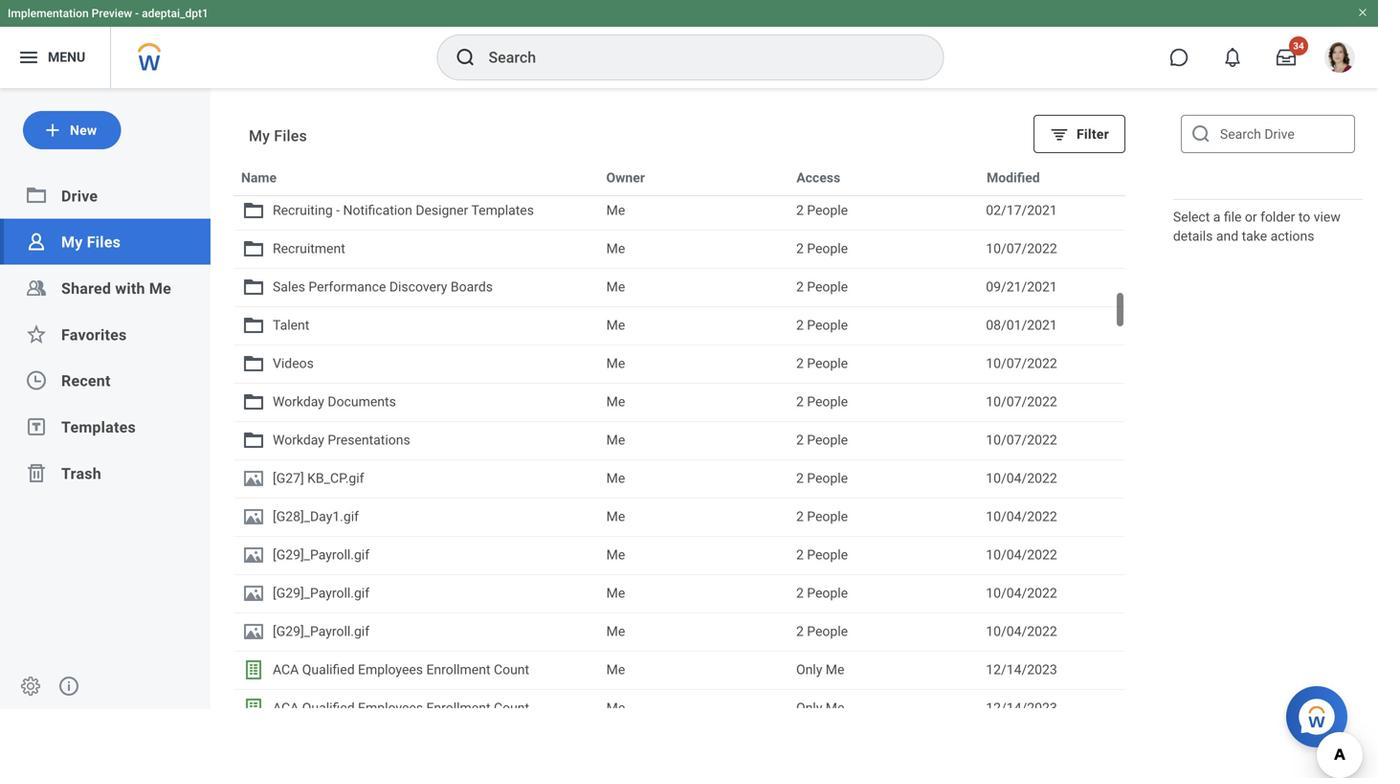 Task type: describe. For each thing, give the bounding box(es) containing it.
only me for only me link associated with 13th me cell from the top
[[796, 662, 845, 678]]

[g27] kb_cp.gif link
[[242, 467, 591, 490]]

search image inside the menu banner
[[454, 46, 477, 69]]

filter button
[[1034, 115, 1126, 153]]

[g27]
[[273, 470, 304, 486]]

1 vertical spatial files
[[87, 233, 121, 251]]

2 for 2 people link associated with ninth me cell from the top
[[796, 509, 804, 525]]

3 me cell from the top
[[599, 269, 789, 305]]

2 people for 2 people link corresponding to ninth me cell from the bottom of the item list element
[[796, 394, 848, 410]]

user image
[[25, 230, 48, 253]]

aca qualified employees enrollment count for 14th me cell from the top aca qualified employees enrollment count link's workbook image
[[273, 700, 529, 716]]

4 me cell from the top
[[599, 307, 789, 344]]

recent button
[[61, 372, 111, 390]]

only for only me link associated with 13th me cell from the top
[[796, 662, 823, 678]]

8 me cell from the top
[[599, 460, 789, 497]]

sales performance discovery boards link
[[242, 276, 591, 299]]

menu banner
[[0, 0, 1378, 88]]

row containing recruitment
[[234, 230, 1126, 268]]

2 for 2 people link corresponding to ninth me cell from the bottom of the item list element
[[796, 394, 804, 410]]

2 people link for seventh me cell from the bottom of the item list element
[[796, 468, 971, 489]]

[g29]_payroll.gif for [g29]_payroll.gif link for 10th me cell
[[273, 547, 370, 563]]

Search Workday  search field
[[489, 36, 904, 78]]

kb_cp.gif
[[307, 470, 364, 486]]

me for ninth me cell from the top
[[607, 509, 625, 525]]

folder image for talent
[[242, 314, 265, 337]]

workday presentations link
[[242, 429, 591, 452]]

me for 12th me cell from the bottom
[[607, 279, 625, 295]]

2 for 2 people link corresponding to 11th me cell
[[796, 585, 804, 601]]

workday documents link
[[242, 391, 591, 414]]

row containing talent
[[234, 306, 1126, 345]]

files inside item list element
[[274, 127, 307, 145]]

videos link
[[242, 352, 591, 375]]

people for seventh me cell from the bottom of the item list element
[[807, 470, 848, 486]]

details
[[1174, 228, 1213, 244]]

2 people for 2 people link associated with 12th me cell from the top
[[796, 624, 848, 639]]

aca qualified employees enrollment count link for 14th me cell from the top
[[242, 697, 591, 720]]

13 me cell from the top
[[599, 652, 789, 688]]

- inside the menu banner
[[135, 7, 139, 20]]

inbox large image
[[1277, 48, 1296, 67]]

my files inside item list element
[[249, 127, 307, 145]]

qualified for 14th me cell from the top aca qualified employees enrollment count link
[[302, 700, 355, 716]]

2 for 11th me cell from the bottom of the item list element's 2 people link
[[796, 317, 804, 333]]

my files button
[[61, 233, 121, 251]]

row containing [g28]_day1.gif
[[234, 498, 1126, 536]]

[g29]_payroll.gif for 12th me cell from the top's [g29]_payroll.gif link
[[273, 624, 370, 639]]

15 row from the top
[[234, 689, 1126, 728]]

templates button
[[61, 418, 136, 436]]

09/21/2021
[[986, 279, 1057, 295]]

people for ninth me cell from the bottom of the item list element
[[807, 394, 848, 410]]

14 row from the top
[[234, 651, 1126, 689]]

me for ninth me cell from the bottom of the item list element
[[607, 394, 625, 410]]

aca for 14th me cell from the top aca qualified employees enrollment count link
[[273, 700, 299, 716]]

2 people link for 5th me cell from the top of the item list element
[[796, 353, 971, 374]]

qualified for 13th me cell from the top aca qualified employees enrollment count link
[[302, 662, 355, 678]]

with
[[115, 280, 145, 298]]

people for 5th me cell from the top of the item list element
[[807, 356, 848, 371]]

2 people for 2 people link associated with ninth me cell from the top
[[796, 509, 848, 525]]

row containing sales performance discovery boards
[[234, 268, 1126, 306]]

people for 12th me cell from the top
[[807, 624, 848, 639]]

actions
[[1271, 228, 1315, 244]]

recruiting
[[273, 202, 333, 218]]

only me link for 13th me cell from the top
[[796, 660, 971, 681]]

10/04/2022 for 11th me cell
[[986, 585, 1057, 601]]

2 people link for 12th me cell from the bottom
[[796, 277, 971, 298]]

10/07/2022 for workday presentations
[[986, 432, 1057, 448]]

filter image
[[1050, 124, 1069, 144]]

me for 10th me cell
[[607, 547, 625, 563]]

star image
[[25, 323, 48, 346]]

34
[[1294, 40, 1305, 52]]

enrollment for 13th me cell from the top aca qualified employees enrollment count link
[[426, 662, 491, 678]]

notification
[[343, 202, 412, 218]]

trash button
[[61, 465, 101, 483]]

2 for 2 people link associated with 12th me cell from the top
[[796, 624, 804, 639]]

row containing workday documents
[[234, 383, 1126, 421]]

me for 13th me cell from the top
[[607, 662, 625, 678]]

2 people for 2 people link for 5th me cell from the top of the item list element
[[796, 356, 848, 371]]

plus image
[[43, 121, 62, 140]]

recruitment link
[[242, 237, 591, 260]]

people for eighth me cell from the bottom of the item list element
[[807, 432, 848, 448]]

2 people for 2 people link associated with 12th me cell from the bottom
[[796, 279, 848, 295]]

2 for seventh me cell from the bottom of the item list element 2 people link
[[796, 470, 804, 486]]

drive button
[[61, 187, 98, 205]]

2 people for second me cell's 2 people link
[[796, 241, 848, 257]]

me for 11th me cell from the bottom of the item list element
[[607, 317, 625, 333]]

me for 11th me cell
[[607, 585, 625, 601]]

9 me cell from the top
[[599, 499, 789, 535]]

workday for workday presentations
[[273, 432, 324, 448]]

13 row from the top
[[234, 613, 1126, 651]]

recruitment
[[273, 241, 345, 257]]

performance
[[309, 279, 386, 295]]

info image
[[57, 675, 80, 698]]

5 me cell from the top
[[599, 346, 789, 382]]

me for seventh me cell from the bottom of the item list element
[[607, 470, 625, 486]]

10/04/2022 for 12th me cell from the top
[[986, 624, 1057, 639]]

people for 11th me cell
[[807, 585, 848, 601]]

count for 13th me cell from the top aca qualified employees enrollment count link
[[494, 662, 529, 678]]

10/07/2022 for recruitment
[[986, 241, 1057, 257]]

shared with me image
[[25, 276, 48, 299]]

only me link for 14th me cell from the top
[[796, 698, 971, 719]]

presentations
[[328, 432, 410, 448]]

sales performance discovery boards
[[273, 279, 493, 295]]

trash image
[[25, 462, 48, 485]]

implementation
[[8, 7, 89, 20]]

folder open image
[[25, 184, 48, 207]]

14 me cell from the top
[[599, 690, 789, 727]]

2 for 2 people link related to 14th me cell from the bottom of the item list element
[[796, 202, 804, 218]]

[g27] kb_cp.gif
[[273, 470, 364, 486]]

people for 10th me cell
[[807, 547, 848, 563]]

me for 14th me cell from the top
[[607, 700, 625, 716]]

1 horizontal spatial search image
[[1190, 123, 1213, 146]]

talent
[[273, 317, 309, 333]]

2 for 2 people link corresponding to eighth me cell from the bottom of the item list element
[[796, 432, 804, 448]]

recruiting - notification designer templates link
[[242, 199, 591, 222]]

workbook image
[[242, 659, 265, 682]]

search drive field
[[1181, 115, 1355, 153]]

12 row from the top
[[234, 574, 1126, 613]]

2 people link for ninth me cell from the top
[[796, 506, 971, 527]]

2 people link for 12th me cell from the top
[[796, 621, 971, 642]]

sales
[[273, 279, 305, 295]]

2 people for seventh me cell from the bottom of the item list element 2 people link
[[796, 470, 848, 486]]

me for second me cell
[[607, 241, 625, 257]]

2 for second me cell's 2 people link
[[796, 241, 804, 257]]

employees for 14th me cell from the top aca qualified employees enrollment count link
[[358, 700, 423, 716]]

templates inside item list element
[[471, 202, 534, 218]]

10 me cell from the top
[[599, 537, 789, 573]]

adeptai_dpt1
[[142, 7, 209, 20]]

access
[[797, 170, 841, 186]]



Task type: locate. For each thing, give the bounding box(es) containing it.
3 people from the top
[[807, 279, 848, 295]]

8 2 people link from the top
[[796, 468, 971, 489]]

folder image
[[242, 199, 265, 222], [242, 237, 265, 260], [242, 314, 265, 337], [242, 352, 265, 375], [242, 352, 265, 375], [242, 391, 265, 414], [242, 391, 265, 414], [242, 429, 265, 452], [242, 429, 265, 452]]

3 [g29]_payroll.gif from the top
[[273, 624, 370, 639]]

justify image
[[17, 46, 40, 69]]

4 10/07/2022 from the top
[[986, 432, 1057, 448]]

2 people for 10th me cell's 2 people link
[[796, 547, 848, 563]]

0 vertical spatial my
[[249, 127, 270, 145]]

people for ninth me cell from the top
[[807, 509, 848, 525]]

0 vertical spatial files
[[274, 127, 307, 145]]

my files up shared on the left of page
[[61, 233, 121, 251]]

search image
[[454, 46, 477, 69], [1190, 123, 1213, 146]]

1 vertical spatial only me
[[796, 700, 845, 716]]

0 vertical spatial enrollment
[[426, 662, 491, 678]]

1 vertical spatial my files
[[61, 233, 121, 251]]

folder image for sales performance discovery boards
[[242, 276, 265, 299]]

notifications large image
[[1223, 48, 1243, 67]]

9 2 people from the top
[[796, 509, 848, 525]]

document image for [g29]_payroll.gif link for 10th me cell
[[242, 544, 265, 567]]

1 vertical spatial my
[[61, 233, 83, 251]]

12/14/2023 for only me link associated with 13th me cell from the top
[[986, 662, 1057, 678]]

3 10/07/2022 from the top
[[986, 394, 1057, 410]]

talent link
[[242, 314, 591, 337]]

2 vertical spatial [g29]_payroll.gif link
[[242, 620, 591, 643]]

my files
[[249, 127, 307, 145], [61, 233, 121, 251]]

1 vertical spatial count
[[494, 700, 529, 716]]

workday documents
[[273, 394, 396, 410]]

2 12/14/2023 from the top
[[986, 700, 1057, 716]]

4 people from the top
[[807, 317, 848, 333]]

1 vertical spatial [g29]_payroll.gif link
[[242, 582, 591, 605]]

aca qualified employees enrollment count link
[[242, 659, 591, 682], [242, 697, 591, 720]]

templates
[[471, 202, 534, 218], [61, 418, 136, 436]]

2 people link for ninth me cell from the bottom of the item list element
[[796, 392, 971, 413]]

9 row from the top
[[234, 459, 1126, 498]]

10 2 from the top
[[796, 547, 804, 563]]

2 only me from the top
[[796, 700, 845, 716]]

10/07/2022 for workday documents
[[986, 394, 1057, 410]]

6 me cell from the top
[[599, 384, 789, 420]]

gear image
[[19, 675, 42, 698]]

3 2 from the top
[[796, 279, 804, 295]]

employees
[[358, 662, 423, 678], [358, 700, 423, 716]]

1 vertical spatial only me link
[[796, 698, 971, 719]]

6 2 from the top
[[796, 394, 804, 410]]

0 vertical spatial 12/14/2023
[[986, 662, 1057, 678]]

[g29]_payroll.gif link for 11th me cell
[[242, 582, 591, 605]]

1 horizontal spatial my files
[[249, 127, 307, 145]]

10/04/2022 for seventh me cell from the bottom of the item list element
[[986, 470, 1057, 486]]

0 vertical spatial search image
[[454, 46, 477, 69]]

2 people link for 14th me cell from the bottom of the item list element
[[796, 200, 971, 221]]

document image
[[242, 544, 265, 567], [242, 620, 265, 643]]

1 vertical spatial only
[[796, 700, 823, 716]]

my inside item list element
[[249, 127, 270, 145]]

owner button
[[603, 167, 649, 190]]

3 2 people from the top
[[796, 279, 848, 295]]

0 vertical spatial only me
[[796, 662, 845, 678]]

12 2 people from the top
[[796, 624, 848, 639]]

1 me cell from the top
[[599, 192, 789, 229]]

10 2 people link from the top
[[796, 545, 971, 566]]

9 people from the top
[[807, 509, 848, 525]]

new
[[70, 122, 97, 138]]

row containing [g27] kb_cp.gif
[[234, 459, 1126, 498]]

7 people from the top
[[807, 432, 848, 448]]

take
[[1242, 228, 1268, 244]]

7 2 people link from the top
[[796, 430, 971, 451]]

shared with me
[[61, 280, 171, 298]]

shared
[[61, 280, 111, 298]]

1 count from the top
[[494, 662, 529, 678]]

2 people link for 11th me cell from the bottom of the item list element
[[796, 315, 971, 336]]

only for only me link related to 14th me cell from the top
[[796, 700, 823, 716]]

my up name
[[249, 127, 270, 145]]

9 2 people link from the top
[[796, 506, 971, 527]]

view
[[1314, 209, 1341, 225]]

2 vertical spatial [g29]_payroll.gif
[[273, 624, 370, 639]]

people for 12th me cell from the bottom
[[807, 279, 848, 295]]

favorites
[[61, 326, 127, 344]]

[g29]_payroll.gif link
[[242, 544, 591, 567], [242, 582, 591, 605], [242, 620, 591, 643]]

0 horizontal spatial -
[[135, 7, 139, 20]]

0 horizontal spatial templates
[[61, 418, 136, 436]]

2 for 2 people link associated with 12th me cell from the bottom
[[796, 279, 804, 295]]

10 2 people from the top
[[796, 547, 848, 563]]

6 people from the top
[[807, 394, 848, 410]]

access button
[[793, 167, 845, 190]]

2 qualified from the top
[[302, 700, 355, 716]]

templates right the "designer"
[[471, 202, 534, 218]]

0 vertical spatial document image
[[242, 544, 265, 567]]

12/14/2023 for only me link related to 14th me cell from the top
[[986, 700, 1057, 716]]

1 vertical spatial aca
[[273, 700, 299, 716]]

12 people from the top
[[807, 624, 848, 639]]

0 horizontal spatial search image
[[454, 46, 477, 69]]

2 people for 2 people link corresponding to 11th me cell
[[796, 585, 848, 601]]

new button
[[23, 111, 121, 149]]

1 vertical spatial templates
[[61, 418, 136, 436]]

1 horizontal spatial files
[[274, 127, 307, 145]]

[g28]_day1.gif link
[[242, 505, 591, 528]]

1 horizontal spatial my
[[249, 127, 270, 145]]

discovery
[[389, 279, 447, 295]]

0 vertical spatial workday
[[273, 394, 324, 410]]

implementation preview -   adeptai_dpt1
[[8, 7, 209, 20]]

workday for workday documents
[[273, 394, 324, 410]]

preview
[[92, 7, 132, 20]]

1 [g29]_payroll.gif link from the top
[[242, 544, 591, 567]]

aca
[[273, 662, 299, 678], [273, 700, 299, 716]]

0 vertical spatial qualified
[[302, 662, 355, 678]]

2 people for 2 people link related to 14th me cell from the bottom of the item list element
[[796, 202, 848, 218]]

0 vertical spatial only
[[796, 662, 823, 678]]

2 10/07/2022 from the top
[[986, 356, 1057, 371]]

5 2 people link from the top
[[796, 353, 971, 374]]

folder image
[[242, 199, 265, 222], [242, 237, 265, 260], [242, 276, 265, 299], [242, 276, 265, 299], [242, 314, 265, 337]]

10/04/2022 for ninth me cell from the top
[[986, 509, 1057, 525]]

folder image for recruitment
[[242, 237, 265, 260]]

[g29]_payroll.gif link for 10th me cell
[[242, 544, 591, 567]]

11 me cell from the top
[[599, 575, 789, 612]]

12 2 from the top
[[796, 624, 804, 639]]

workday
[[273, 394, 324, 410], [273, 432, 324, 448]]

modified
[[987, 170, 1040, 186]]

12 me cell from the top
[[599, 614, 789, 650]]

2 people for 11th me cell from the bottom of the item list element's 2 people link
[[796, 317, 848, 333]]

12/14/2023
[[986, 662, 1057, 678], [986, 700, 1057, 716]]

drive
[[61, 187, 98, 205]]

[g28]_day1.gif
[[273, 509, 359, 525]]

profile logan mcneil image
[[1325, 42, 1355, 77]]

1 vertical spatial 12/14/2023
[[986, 700, 1057, 716]]

file
[[1224, 209, 1242, 225]]

only me for only me link related to 14th me cell from the top
[[796, 700, 845, 716]]

2 people link for eighth me cell from the bottom of the item list element
[[796, 430, 971, 451]]

1 only me from the top
[[796, 662, 845, 678]]

1 vertical spatial [g29]_payroll.gif
[[273, 585, 370, 601]]

files up name
[[274, 127, 307, 145]]

5 10/04/2022 from the top
[[986, 624, 1057, 639]]

0 horizontal spatial files
[[87, 233, 121, 251]]

1 row from the top
[[234, 158, 1126, 196]]

1 vertical spatial aca qualified employees enrollment count
[[273, 700, 529, 716]]

7 me cell from the top
[[599, 422, 789, 459]]

aca qualified employees enrollment count link for 13th me cell from the top
[[242, 659, 591, 682]]

2 people link for 10th me cell
[[796, 545, 971, 566]]

3 [g29]_payroll.gif link from the top
[[242, 620, 591, 643]]

item list element
[[211, 88, 1149, 728]]

files up shared with me
[[87, 233, 121, 251]]

to
[[1299, 209, 1311, 225]]

2 for 2 people link for 5th me cell from the top of the item list element
[[796, 356, 804, 371]]

2 people link for second me cell
[[796, 238, 971, 259]]

10/04/2022
[[986, 470, 1057, 486], [986, 509, 1057, 525], [986, 547, 1057, 563], [986, 585, 1057, 601], [986, 624, 1057, 639]]

[g29]_payroll.gif for [g29]_payroll.gif link related to 11th me cell
[[273, 585, 370, 601]]

1 horizontal spatial templates
[[471, 202, 534, 218]]

menu button
[[0, 27, 110, 88]]

0 vertical spatial aca qualified employees enrollment count
[[273, 662, 529, 678]]

close environment banner image
[[1357, 7, 1369, 18]]

files
[[274, 127, 307, 145], [87, 233, 121, 251]]

1 enrollment from the top
[[426, 662, 491, 678]]

1 vertical spatial -
[[336, 202, 340, 218]]

1 vertical spatial workday
[[273, 432, 324, 448]]

5 2 from the top
[[796, 356, 804, 371]]

employees for 13th me cell from the top aca qualified employees enrollment count link
[[358, 662, 423, 678]]

2 enrollment from the top
[[426, 700, 491, 716]]

0 vertical spatial only me link
[[796, 660, 971, 681]]

1 document image from the top
[[242, 544, 265, 567]]

2 aca qualified employees enrollment count from the top
[[273, 700, 529, 716]]

select
[[1174, 209, 1210, 225]]

count for 14th me cell from the top aca qualified employees enrollment count link
[[494, 700, 529, 716]]

2 only me link from the top
[[796, 698, 971, 719]]

6 2 people from the top
[[796, 394, 848, 410]]

- inside item list element
[[336, 202, 340, 218]]

1 employees from the top
[[358, 662, 423, 678]]

2 employees from the top
[[358, 700, 423, 716]]

0 vertical spatial templates
[[471, 202, 534, 218]]

2 people link for 11th me cell
[[796, 583, 971, 604]]

10/04/2022 for 10th me cell
[[986, 547, 1057, 563]]

2 people link
[[796, 200, 971, 221], [796, 238, 971, 259], [796, 277, 971, 298], [796, 315, 971, 336], [796, 353, 971, 374], [796, 392, 971, 413], [796, 430, 971, 451], [796, 468, 971, 489], [796, 506, 971, 527], [796, 545, 971, 566], [796, 583, 971, 604], [796, 621, 971, 642]]

my files up name
[[249, 127, 307, 145]]

1 [g29]_payroll.gif from the top
[[273, 547, 370, 563]]

1 aca qualified employees enrollment count link from the top
[[242, 659, 591, 682]]

2 2 people from the top
[[796, 241, 848, 257]]

34 button
[[1266, 36, 1309, 78]]

0 vertical spatial employees
[[358, 662, 423, 678]]

11 people from the top
[[807, 585, 848, 601]]

11 2 people from the top
[[796, 585, 848, 601]]

2 for 10th me cell's 2 people link
[[796, 547, 804, 563]]

enrollment
[[426, 662, 491, 678], [426, 700, 491, 716]]

row containing workday presentations
[[234, 421, 1126, 459]]

2 2 from the top
[[796, 241, 804, 257]]

1 vertical spatial search image
[[1190, 123, 1213, 146]]

or
[[1245, 209, 1257, 225]]

grid inside item list element
[[234, 158, 1126, 728]]

4 row from the top
[[234, 268, 1126, 306]]

0 vertical spatial -
[[135, 7, 139, 20]]

only
[[796, 662, 823, 678], [796, 700, 823, 716]]

8 people from the top
[[807, 470, 848, 486]]

10/07/2022 for videos
[[986, 356, 1057, 371]]

me for 5th me cell from the top of the item list element
[[607, 356, 625, 371]]

1 vertical spatial employees
[[358, 700, 423, 716]]

me for eighth me cell from the bottom of the item list element
[[607, 432, 625, 448]]

qualified
[[302, 662, 355, 678], [302, 700, 355, 716]]

2 row from the top
[[234, 191, 1126, 230]]

08/01/2021
[[986, 317, 1057, 333]]

[g29]_payroll.gif link for 12th me cell from the top
[[242, 620, 591, 643]]

4 10/04/2022 from the top
[[986, 585, 1057, 601]]

people
[[807, 202, 848, 218], [807, 241, 848, 257], [807, 279, 848, 295], [807, 317, 848, 333], [807, 356, 848, 371], [807, 394, 848, 410], [807, 432, 848, 448], [807, 470, 848, 486], [807, 509, 848, 525], [807, 547, 848, 563], [807, 585, 848, 601], [807, 624, 848, 639]]

1 horizontal spatial -
[[336, 202, 340, 218]]

shared with me button
[[61, 280, 171, 298]]

0 horizontal spatial my files
[[61, 233, 121, 251]]

row
[[234, 158, 1126, 196], [234, 191, 1126, 230], [234, 230, 1126, 268], [234, 268, 1126, 306], [234, 306, 1126, 345], [234, 345, 1126, 383], [234, 383, 1126, 421], [234, 421, 1126, 459], [234, 459, 1126, 498], [234, 498, 1126, 536], [234, 536, 1126, 574], [234, 574, 1126, 613], [234, 613, 1126, 651], [234, 651, 1126, 689], [234, 689, 1126, 728]]

1 10/04/2022 from the top
[[986, 470, 1057, 486]]

3 10/04/2022 from the top
[[986, 547, 1057, 563]]

2 [g29]_payroll.gif from the top
[[273, 585, 370, 601]]

people for 11th me cell from the bottom of the item list element
[[807, 317, 848, 333]]

grid containing name
[[234, 158, 1126, 728]]

2 people for 2 people link corresponding to eighth me cell from the bottom of the item list element
[[796, 432, 848, 448]]

and
[[1217, 228, 1239, 244]]

6 2 people link from the top
[[796, 392, 971, 413]]

1 only me link from the top
[[796, 660, 971, 681]]

10 people from the top
[[807, 547, 848, 563]]

0 horizontal spatial my
[[61, 233, 83, 251]]

1 vertical spatial enrollment
[[426, 700, 491, 716]]

0 vertical spatial aca qualified employees enrollment count link
[[242, 659, 591, 682]]

grid
[[234, 158, 1126, 728]]

boards
[[451, 279, 493, 295]]

12 2 people link from the top
[[796, 621, 971, 642]]

my right user icon
[[61, 233, 83, 251]]

1 only from the top
[[796, 662, 823, 678]]

1 aca from the top
[[273, 662, 299, 678]]

trash
[[61, 465, 101, 483]]

0 vertical spatial [g29]_payroll.gif link
[[242, 544, 591, 567]]

11 2 people link from the top
[[796, 583, 971, 604]]

aca qualified employees enrollment count
[[273, 662, 529, 678], [273, 700, 529, 716]]

- right recruiting
[[336, 202, 340, 218]]

workbook image
[[242, 659, 265, 682], [242, 697, 265, 720], [242, 697, 265, 720]]

1 vertical spatial qualified
[[302, 700, 355, 716]]

favorites button
[[61, 326, 127, 344]]

1 people from the top
[[807, 202, 848, 218]]

2 me cell from the top
[[599, 231, 789, 267]]

enrollment for 14th me cell from the top aca qualified employees enrollment count link
[[426, 700, 491, 716]]

recruiting - notification designer templates
[[273, 202, 534, 218]]

2 only from the top
[[796, 700, 823, 716]]

5 people from the top
[[807, 356, 848, 371]]

people for 14th me cell from the bottom of the item list element
[[807, 202, 848, 218]]

name
[[241, 170, 277, 186]]

aca qualified employees enrollment count for workbook icon
[[273, 662, 529, 678]]

videos
[[273, 356, 314, 371]]

my
[[249, 127, 270, 145], [61, 233, 83, 251]]

2 people
[[796, 202, 848, 218], [796, 241, 848, 257], [796, 279, 848, 295], [796, 317, 848, 333], [796, 356, 848, 371], [796, 394, 848, 410], [796, 432, 848, 448], [796, 470, 848, 486], [796, 509, 848, 525], [796, 547, 848, 563], [796, 585, 848, 601], [796, 624, 848, 639]]

menu
[[48, 49, 85, 65]]

7 2 from the top
[[796, 432, 804, 448]]

2 aca from the top
[[273, 700, 299, 716]]

owner
[[606, 170, 645, 186]]

11 2 from the top
[[796, 585, 804, 601]]

1 qualified from the top
[[302, 662, 355, 678]]

8 2 people from the top
[[796, 470, 848, 486]]

row containing recruiting - notification designer templates
[[234, 191, 1126, 230]]

aca for 13th me cell from the top aca qualified employees enrollment count link
[[273, 662, 299, 678]]

me for 12th me cell from the top
[[607, 624, 625, 639]]

select a file or folder to view details and take actions
[[1174, 209, 1341, 244]]

0 vertical spatial [g29]_payroll.gif
[[273, 547, 370, 563]]

workday presentations
[[273, 432, 410, 448]]

document image for 12th me cell from the top's [g29]_payroll.gif link
[[242, 620, 265, 643]]

documents
[[328, 394, 396, 410]]

filter
[[1077, 126, 1109, 142]]

only me link
[[796, 660, 971, 681], [796, 698, 971, 719]]

0 vertical spatial count
[[494, 662, 529, 678]]

4 2 from the top
[[796, 317, 804, 333]]

02/17/2021
[[986, 202, 1057, 218]]

me for 14th me cell from the bottom of the item list element
[[607, 202, 625, 218]]

11 row from the top
[[234, 536, 1126, 574]]

2 [g29]_payroll.gif link from the top
[[242, 582, 591, 605]]

only me
[[796, 662, 845, 678], [796, 700, 845, 716]]

me
[[607, 202, 625, 218], [607, 241, 625, 257], [607, 279, 625, 295], [149, 280, 171, 298], [607, 317, 625, 333], [607, 356, 625, 371], [607, 394, 625, 410], [607, 432, 625, 448], [607, 470, 625, 486], [607, 509, 625, 525], [607, 547, 625, 563], [607, 585, 625, 601], [607, 624, 625, 639], [607, 662, 625, 678], [826, 662, 845, 678], [607, 700, 625, 716], [826, 700, 845, 716]]

templates down recent button
[[61, 418, 136, 436]]

me cell
[[599, 192, 789, 229], [599, 231, 789, 267], [599, 269, 789, 305], [599, 307, 789, 344], [599, 346, 789, 382], [599, 384, 789, 420], [599, 422, 789, 459], [599, 460, 789, 497], [599, 499, 789, 535], [599, 537, 789, 573], [599, 575, 789, 612], [599, 614, 789, 650], [599, 652, 789, 688], [599, 690, 789, 727]]

2 2 people link from the top
[[796, 238, 971, 259]]

1 vertical spatial aca qualified employees enrollment count link
[[242, 697, 591, 720]]

1 10/07/2022 from the top
[[986, 241, 1057, 257]]

people for second me cell
[[807, 241, 848, 257]]

2 10/04/2022 from the top
[[986, 509, 1057, 525]]

a
[[1214, 209, 1221, 225]]

recent
[[61, 372, 111, 390]]

5 row from the top
[[234, 306, 1126, 345]]

-
[[135, 7, 139, 20], [336, 202, 340, 218]]

- right preview
[[135, 7, 139, 20]]

2 people from the top
[[807, 241, 848, 257]]

workbook image for workbook icon
[[242, 659, 265, 682]]

workday up [g27]
[[273, 432, 324, 448]]

7 2 people from the top
[[796, 432, 848, 448]]

2
[[796, 202, 804, 218], [796, 241, 804, 257], [796, 279, 804, 295], [796, 317, 804, 333], [796, 356, 804, 371], [796, 394, 804, 410], [796, 432, 804, 448], [796, 470, 804, 486], [796, 509, 804, 525], [796, 547, 804, 563], [796, 585, 804, 601], [796, 624, 804, 639]]

designer
[[416, 202, 468, 218]]

folder
[[1261, 209, 1296, 225]]

7 row from the top
[[234, 383, 1126, 421]]

document image
[[242, 467, 265, 490], [242, 467, 265, 490], [242, 505, 265, 528], [242, 505, 265, 528], [242, 544, 265, 567], [242, 582, 265, 605], [242, 582, 265, 605], [242, 620, 265, 643]]

workday down videos
[[273, 394, 324, 410]]

0 vertical spatial my files
[[249, 127, 307, 145]]

workbook image for 14th me cell from the top aca qualified employees enrollment count link
[[242, 697, 265, 720]]

clock image
[[25, 369, 48, 392]]

10/07/2022
[[986, 241, 1057, 257], [986, 356, 1057, 371], [986, 394, 1057, 410], [986, 432, 1057, 448]]

10 row from the top
[[234, 498, 1126, 536]]

9 2 from the top
[[796, 509, 804, 525]]

1 vertical spatial document image
[[242, 620, 265, 643]]

2 count from the top
[[494, 700, 529, 716]]

[g29]_payroll.gif
[[273, 547, 370, 563], [273, 585, 370, 601], [273, 624, 370, 639]]

1 2 people link from the top
[[796, 200, 971, 221]]

row containing name
[[234, 158, 1126, 196]]

6 row from the top
[[234, 345, 1126, 383]]

0 vertical spatial aca
[[273, 662, 299, 678]]

2 aca qualified employees enrollment count link from the top
[[242, 697, 591, 720]]

1 12/14/2023 from the top
[[986, 662, 1057, 678]]

row containing videos
[[234, 345, 1126, 383]]



Task type: vqa. For each thing, say whether or not it's contained in the screenshot.


